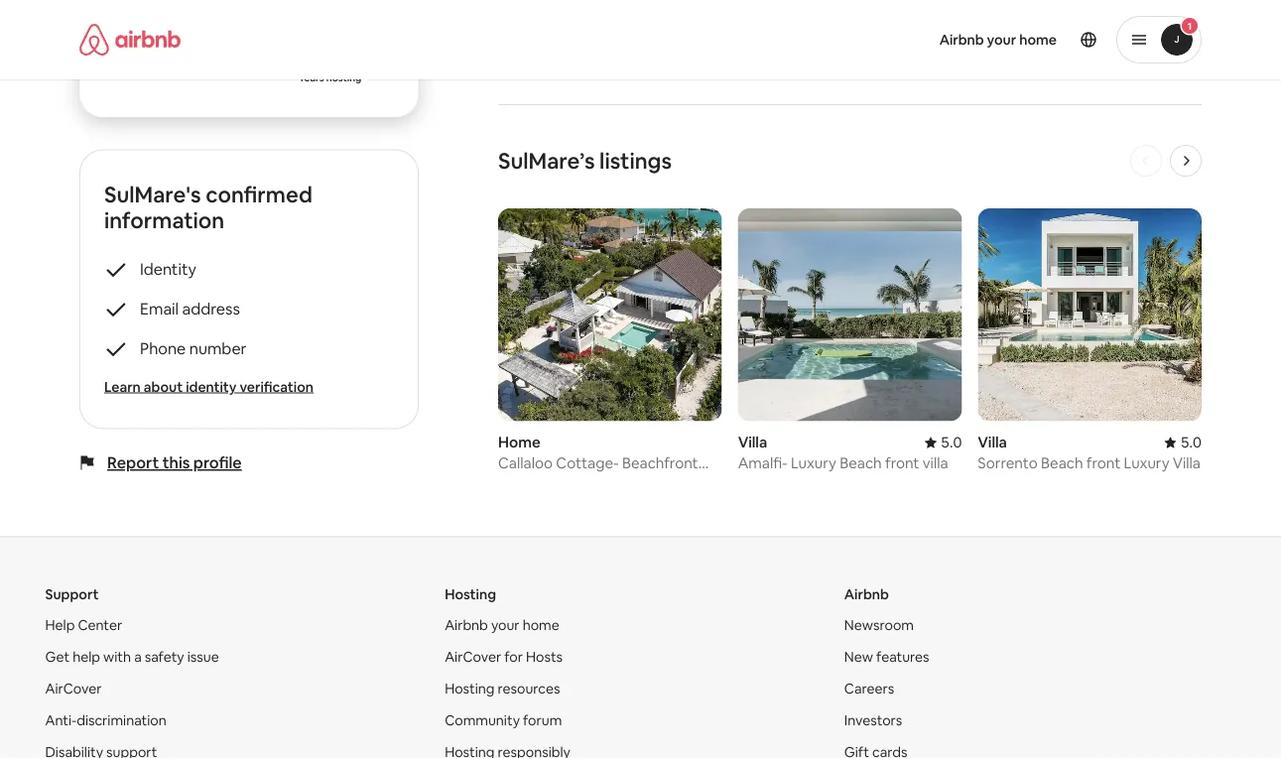 Task type: describe. For each thing, give the bounding box(es) containing it.
about
[[144, 377, 183, 395]]

aircover link
[[45, 679, 102, 697]]

villa
[[923, 453, 948, 473]]

center
[[78, 616, 122, 634]]

0 horizontal spatial your
[[491, 616, 520, 634]]

luxury inside 'villa sorrento beach front luxury villa'
[[1124, 453, 1170, 473]]

anti-discrimination
[[45, 711, 166, 729]]

1 vertical spatial home
[[523, 616, 559, 634]]

careers
[[844, 679, 894, 697]]

verification
[[240, 377, 314, 395]]

anti-
[[45, 711, 77, 729]]

front inside villa amalfi- luxury beach front villa
[[885, 453, 919, 473]]

beach inside villa amalfi- luxury beach front villa
[[840, 453, 882, 473]]

help center link
[[45, 616, 122, 634]]

features
[[876, 647, 929, 665]]

cottage-
[[556, 453, 619, 473]]

community forum
[[445, 711, 562, 729]]

confirmed
[[206, 180, 312, 209]]

5.0 out of 5 average rating,  19 reviews image
[[1165, 433, 1202, 452]]

newsroom
[[844, 616, 914, 634]]

number
[[189, 338, 247, 359]]

aircover for aircover for hosts
[[445, 647, 501, 665]]

1
[[1188, 19, 1192, 32]]

callaloo
[[498, 453, 553, 473]]

phone
[[140, 338, 186, 359]]

help
[[73, 647, 100, 665]]

forum
[[523, 711, 562, 729]]

sulmare's listings
[[498, 146, 672, 175]]

sulmare's
[[104, 180, 201, 209]]

airbnb your home link inside profile element
[[928, 19, 1069, 61]]

airbnb your home inside profile element
[[939, 31, 1057, 49]]

new features
[[844, 647, 929, 665]]

learn about identity verification
[[104, 377, 314, 395]]

careers link
[[844, 679, 894, 697]]

2 vertical spatial airbnb
[[445, 616, 488, 634]]

1 vertical spatial airbnb your home
[[445, 616, 559, 634]]

this
[[162, 452, 190, 473]]

for
[[504, 647, 523, 665]]

hosting resources
[[445, 679, 560, 697]]

new
[[844, 647, 873, 665]]

sorrento
[[978, 453, 1038, 473]]

5.0 for villa sorrento beach front luxury villa
[[1181, 433, 1202, 452]]

aircover for hosts
[[445, 647, 563, 665]]

anti-discrimination link
[[45, 711, 166, 729]]

airbnb inside profile element
[[939, 31, 984, 49]]

villa for villa sorrento beach front luxury villa
[[978, 433, 1007, 452]]

home
[[498, 433, 540, 452]]

sulmare's confirmed information
[[104, 180, 312, 235]]

luxury inside villa amalfi- luxury beach front villa
[[791, 453, 836, 473]]

identity
[[140, 259, 196, 279]]

investors
[[844, 711, 902, 729]]

get help with a safety issue link
[[45, 647, 219, 665]]

front inside 'villa sorrento beach front luxury villa'
[[1086, 453, 1121, 473]]



Task type: vqa. For each thing, say whether or not it's contained in the screenshot.
AirCover for Hosts
yes



Task type: locate. For each thing, give the bounding box(es) containing it.
villa up sorrento
[[978, 433, 1007, 452]]

profile
[[193, 452, 242, 473]]

villa up amalfi- on the right bottom
[[738, 433, 767, 452]]

discrimination
[[77, 711, 166, 729]]

1 horizontal spatial airbnb your home
[[939, 31, 1057, 49]]

a
[[134, 647, 142, 665]]

safety
[[145, 647, 184, 665]]

0 horizontal spatial 5.0
[[941, 433, 962, 452]]

luxury
[[791, 453, 836, 473], [1124, 453, 1170, 473]]

0 horizontal spatial aircover
[[45, 679, 102, 697]]

home
[[1019, 31, 1057, 49], [523, 616, 559, 634]]

1 5.0 from the left
[[941, 433, 962, 452]]

0 horizontal spatial beach
[[840, 453, 882, 473]]

0 horizontal spatial airbnb your home link
[[445, 616, 559, 634]]

0 vertical spatial hosting
[[445, 585, 496, 603]]

0 horizontal spatial luxury
[[791, 453, 836, 473]]

aircover up anti-
[[45, 679, 102, 697]]

1 button
[[1116, 16, 1202, 64]]

2 front from the left
[[1086, 453, 1121, 473]]

2 5.0 from the left
[[1181, 433, 1202, 452]]

new features link
[[844, 647, 929, 665]]

villa
[[738, 433, 767, 452], [978, 433, 1007, 452], [1173, 453, 1201, 473]]

airbnb
[[939, 31, 984, 49], [844, 585, 889, 603], [445, 616, 488, 634]]

home callaloo cottage- beachfront paradise!
[[498, 433, 698, 492]]

beach inside 'villa sorrento beach front luxury villa'
[[1041, 453, 1083, 473]]

with
[[103, 647, 131, 665]]

2 luxury from the left
[[1124, 453, 1170, 473]]

villa for villa amalfi- luxury beach front villa
[[738, 433, 767, 452]]

0 horizontal spatial airbnb your home
[[445, 616, 559, 634]]

identity
[[186, 377, 237, 395]]

5.0
[[941, 433, 962, 452], [1181, 433, 1202, 452]]

hosting for hosting resources
[[445, 679, 495, 697]]

villa amalfi- luxury beach front villa
[[738, 433, 948, 473]]

profile element
[[664, 0, 1202, 79]]

issue
[[187, 647, 219, 665]]

amalfi-
[[738, 453, 788, 473]]

luxury right amalfi- on the right bottom
[[791, 453, 836, 473]]

1 horizontal spatial your
[[987, 31, 1016, 49]]

2 hosting from the top
[[445, 679, 495, 697]]

0 horizontal spatial front
[[885, 453, 919, 473]]

aircover
[[445, 647, 501, 665], [45, 679, 102, 697]]

2 beach from the left
[[1041, 453, 1083, 473]]

address
[[182, 299, 240, 319]]

resources
[[498, 679, 560, 697]]

beach
[[840, 453, 882, 473], [1041, 453, 1083, 473]]

1 vertical spatial aircover
[[45, 679, 102, 697]]

airbnb your home link
[[928, 19, 1069, 61], [445, 616, 559, 634]]

aircover left for
[[445, 647, 501, 665]]

1 vertical spatial hosting
[[445, 679, 495, 697]]

villa sorrento beach front luxury villa
[[978, 433, 1201, 473]]

villa down 5.0 out of 5 average rating,  19 reviews icon in the right bottom of the page
[[1173, 453, 1201, 473]]

community
[[445, 711, 520, 729]]

help center
[[45, 616, 122, 634]]

0 vertical spatial airbnb your home link
[[928, 19, 1069, 61]]

help
[[45, 616, 75, 634]]

information
[[104, 206, 225, 235]]

your inside profile element
[[987, 31, 1016, 49]]

1 horizontal spatial home
[[1019, 31, 1057, 49]]

host
[[174, 62, 205, 80]]

1 horizontal spatial airbnb
[[844, 585, 889, 603]]

1 horizontal spatial beach
[[1041, 453, 1083, 473]]

0 horizontal spatial villa
[[738, 433, 767, 452]]

0 vertical spatial airbnb
[[939, 31, 984, 49]]

front
[[885, 453, 919, 473], [1086, 453, 1121, 473]]

get
[[45, 647, 70, 665]]

learn
[[104, 377, 141, 395]]

2 horizontal spatial airbnb
[[939, 31, 984, 49]]

sulmare
[[129, 23, 250, 64]]

0 vertical spatial aircover
[[445, 647, 501, 665]]

hosting
[[445, 585, 496, 603], [445, 679, 495, 697]]

beachfront
[[622, 453, 698, 473]]

beach right sorrento
[[1041, 453, 1083, 473]]

1 horizontal spatial aircover
[[445, 647, 501, 665]]

community forum link
[[445, 711, 562, 729]]

1 beach from the left
[[840, 453, 882, 473]]

years
[[299, 71, 324, 84]]

1 horizontal spatial front
[[1086, 453, 1121, 473]]

hosting up 'aircover for hosts'
[[445, 585, 496, 603]]

report
[[107, 452, 159, 473]]

your
[[987, 31, 1016, 49], [491, 616, 520, 634]]

0 vertical spatial home
[[1019, 31, 1057, 49]]

hosting resources link
[[445, 679, 560, 697]]

hosts
[[526, 647, 563, 665]]

1 luxury from the left
[[791, 453, 836, 473]]

airbnb your home
[[939, 31, 1057, 49], [445, 616, 559, 634]]

hosting
[[326, 71, 362, 84]]

1 vertical spatial airbnb your home link
[[445, 616, 559, 634]]

home inside profile element
[[1019, 31, 1057, 49]]

investors link
[[844, 711, 902, 729]]

1 vertical spatial your
[[491, 616, 520, 634]]

0 vertical spatial airbnb your home
[[939, 31, 1057, 49]]

0 vertical spatial your
[[987, 31, 1016, 49]]

sulmare host
[[129, 23, 250, 80]]

learn about identity verification button
[[104, 376, 394, 396]]

years hosting
[[299, 71, 362, 84]]

1 horizontal spatial luxury
[[1124, 453, 1170, 473]]

1 front from the left
[[885, 453, 919, 473]]

email
[[140, 299, 179, 319]]

villa inside villa amalfi- luxury beach front villa
[[738, 433, 767, 452]]

beach left villa at the right
[[840, 453, 882, 473]]

report this profile
[[107, 452, 242, 473]]

hosting for hosting
[[445, 585, 496, 603]]

luxury down 5.0 out of 5 average rating,  19 reviews icon in the right bottom of the page
[[1124, 453, 1170, 473]]

1 vertical spatial airbnb
[[844, 585, 889, 603]]

report this profile button
[[107, 452, 242, 473]]

hosting up the community
[[445, 679, 495, 697]]

listings
[[600, 146, 672, 175]]

front right sorrento
[[1086, 453, 1121, 473]]

paradise!
[[498, 472, 559, 492]]

5.0 for villa amalfi- luxury beach front villa
[[941, 433, 962, 452]]

1 horizontal spatial 5.0
[[1181, 433, 1202, 452]]

support
[[45, 585, 99, 603]]

0 horizontal spatial home
[[523, 616, 559, 634]]

5.0 out of 5 average rating,  16 reviews image
[[925, 433, 962, 452]]

phone number
[[140, 338, 247, 359]]

sulmare's
[[498, 146, 595, 175]]

email address
[[140, 299, 240, 319]]

1 horizontal spatial airbnb your home link
[[928, 19, 1069, 61]]

newsroom link
[[844, 616, 914, 634]]

front left villa at the right
[[885, 453, 919, 473]]

2 horizontal spatial villa
[[1173, 453, 1201, 473]]

0 horizontal spatial airbnb
[[445, 616, 488, 634]]

1 horizontal spatial villa
[[978, 433, 1007, 452]]

aircover for aircover link
[[45, 679, 102, 697]]

get help with a safety issue
[[45, 647, 219, 665]]

aircover for hosts link
[[445, 647, 563, 665]]

1 hosting from the top
[[445, 585, 496, 603]]



